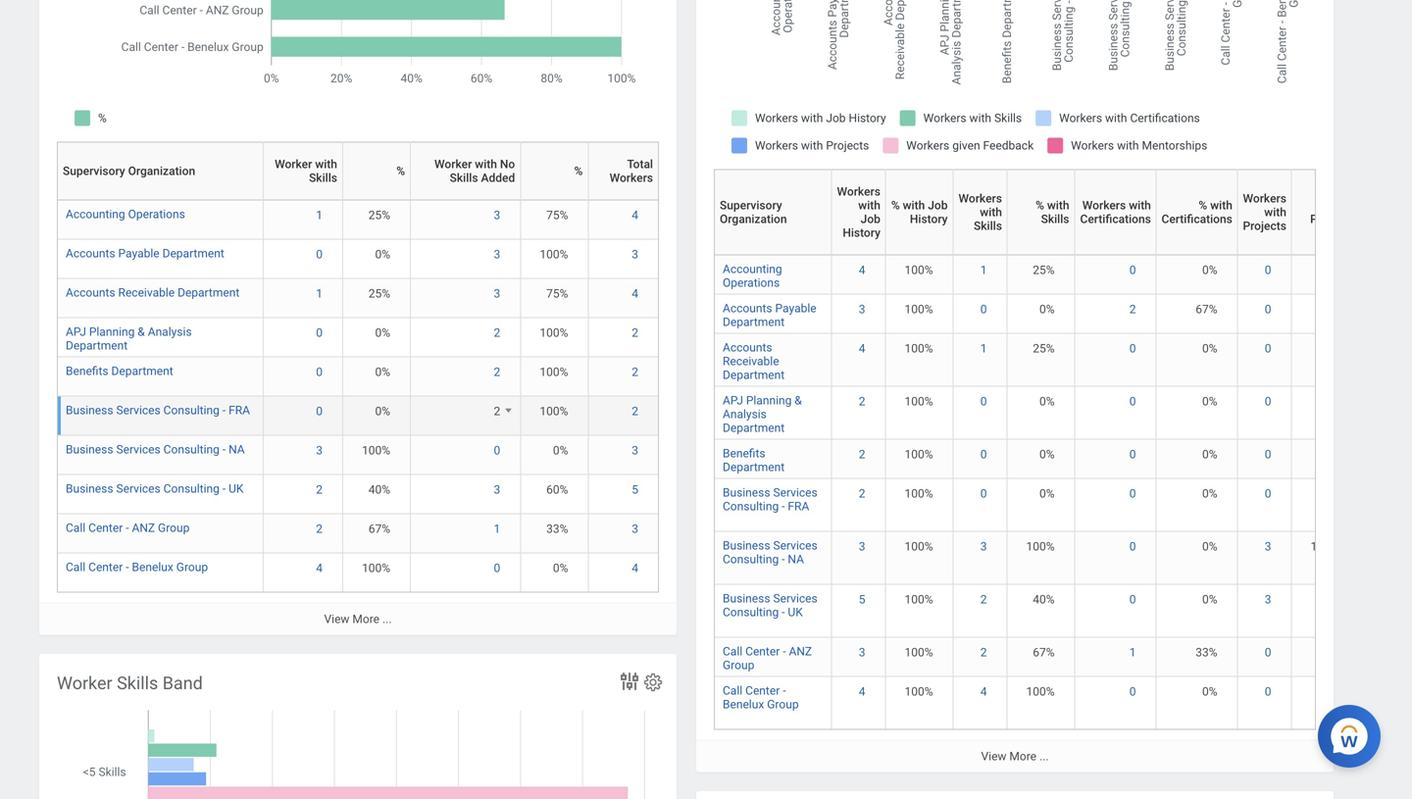 Task type: describe. For each thing, give the bounding box(es) containing it.
supervisory for workers
[[720, 198, 782, 212]]

supervisory organization button for workers
[[720, 169, 839, 254]]

group for 1
[[158, 521, 190, 535]]

accounts inside accounts receivable department
[[723, 341, 772, 354]]

configure and view chart data image
[[618, 670, 641, 694]]

1 horizontal spatial benefits department link
[[723, 443, 785, 474]]

total
[[627, 157, 653, 171]]

na for 5
[[788, 552, 804, 566]]

business services consulting - fra link for 0
[[66, 399, 250, 417]]

with for % with certifications
[[1210, 198, 1233, 212]]

planning for 'apj planning & analysis department' link in the worker profile completeness element
[[746, 394, 792, 407]]

60%
[[546, 483, 568, 497]]

apj planning & analysis department link inside worker profile completeness element
[[723, 390, 802, 435]]

business services consulting - na for 2
[[66, 443, 245, 456]]

% with certifications button
[[1162, 169, 1245, 254]]

2 % button from the left
[[526, 142, 596, 199]]

0 vertical spatial 67% button
[[1196, 301, 1221, 317]]

call center - benelux group link for 2
[[66, 556, 208, 574]]

- inside business services consulting - fra
[[782, 500, 785, 513]]

call center - anz group link for 2
[[66, 517, 190, 535]]

view for 67%
[[324, 612, 350, 626]]

- inside business services consulting - na
[[782, 552, 785, 566]]

job for % with job history
[[928, 198, 948, 212]]

center for 1
[[88, 521, 123, 535]]

1 vertical spatial 67% button
[[369, 521, 393, 537]]

accounts receivable department link inside worker skills snapshot element
[[66, 282, 240, 299]]

call center - benelux group for 2
[[66, 560, 208, 574]]

supervisory for worker
[[63, 164, 125, 178]]

with for workers with projects
[[1264, 205, 1287, 219]]

% left worker with no skills added button
[[396, 164, 405, 178]]

receivable inside worker profile completeness element
[[723, 354, 779, 368]]

worker for worker with no skills added
[[435, 157, 472, 171]]

% for % with certifications
[[1199, 198, 1208, 212]]

2 horizontal spatial 67%
[[1196, 302, 1218, 316]]

operations for workers with job history
[[723, 276, 780, 290]]

benelux for 3
[[723, 698, 764, 711]]

0 vertical spatial 40% button
[[369, 482, 393, 498]]

2 vertical spatial 67% button
[[1033, 645, 1058, 660]]

call center - anz group link for 3
[[723, 641, 812, 672]]

anz for 3
[[789, 645, 812, 658]]

with for workers with certifications
[[1129, 198, 1151, 212]]

4 % with projects image from the top
[[1300, 394, 1351, 409]]

benefits for top benefits department link
[[66, 364, 108, 378]]

operations for worker with skills
[[128, 207, 185, 221]]

call for 4
[[723, 684, 743, 698]]

call for 2
[[723, 645, 743, 658]]

call center - anz group for 2
[[66, 521, 190, 535]]

workers inside total workers button
[[610, 171, 653, 185]]

services inside business services consulting - na
[[773, 539, 818, 552]]

40% inside worker skills snapshot element
[[369, 483, 390, 497]]

% with projects image for business services consulting - na
[[1300, 539, 1351, 555]]

0 horizontal spatial 33% button
[[546, 521, 571, 537]]

skills for workers
[[974, 219, 1002, 233]]

accounts for 1
[[66, 286, 115, 299]]

with for worker with skills
[[315, 157, 337, 171]]

services inside business services consulting - fra
[[773, 486, 818, 500]]

workers with job history button
[[837, 169, 893, 254]]

40% inside worker profile completeness element
[[1033, 593, 1055, 606]]

1 % button from the left
[[348, 142, 418, 199]]

organization for workers
[[720, 212, 787, 226]]

5 inside worker skills snapshot element
[[632, 483, 638, 497]]

no
[[500, 157, 515, 171]]

certifications for workers
[[1080, 212, 1151, 226]]

view more ... link for 67%
[[39, 603, 677, 635]]

workers with certifications
[[1080, 198, 1151, 226]]

accounting operations for workers with job history
[[723, 262, 782, 290]]

accounts receivable department inside worker skills snapshot element
[[66, 286, 240, 299]]

accounts for 0
[[66, 246, 115, 260]]

workers for workers with skills
[[959, 192, 1002, 205]]

certifications for %
[[1162, 212, 1233, 226]]

skills for worker
[[309, 171, 337, 185]]

business for 5 business services consulting - uk link
[[723, 592, 770, 605]]

workers for workers with certifications
[[1083, 198, 1126, 212]]

added
[[481, 171, 515, 185]]

33% inside worker profile completeness element
[[1196, 646, 1218, 659]]

& for 'apj planning & analysis department' link within the worker skills snapshot element
[[138, 325, 145, 339]]

planning for 'apj planning & analysis department' link within the worker skills snapshot element
[[89, 325, 135, 339]]

organization for worker
[[128, 164, 195, 178]]

business for the business services consulting - na link in worker profile completeness element
[[723, 539, 770, 552]]

% left total workers button at the left of page
[[574, 164, 583, 178]]

% with job history
[[891, 198, 948, 226]]

- inside call center - benelux group
[[783, 684, 786, 698]]

view for 100%
[[981, 750, 1007, 763]]

business for 0's business services consulting - fra link
[[66, 403, 113, 417]]

business services consulting - fra for 2
[[723, 486, 818, 513]]

% with skills button
[[1013, 169, 1082, 254]]

33% inside worker skills snapshot element
[[546, 522, 568, 536]]

accounts payable department for workers with job history
[[723, 301, 817, 329]]

fra for 0
[[229, 403, 250, 417]]

% with projects image for accounting operations
[[1300, 262, 1351, 278]]

apj planning & analysis department for 'apj planning & analysis department' link in the worker profile completeness element
[[723, 394, 802, 435]]

2 vertical spatial 67%
[[1033, 646, 1055, 659]]

worker with skills button
[[269, 142, 350, 199]]

accounts receivable department link inside worker profile completeness element
[[723, 337, 785, 382]]

% with job history button
[[891, 169, 961, 254]]

1 vertical spatial 40% button
[[1033, 592, 1058, 607]]

configure worker skills band image
[[642, 672, 664, 694]]

benelux for 2
[[132, 560, 173, 574]]

apj for 'apj planning & analysis department' link in the worker profile completeness element
[[723, 394, 743, 407]]

worker skills band
[[57, 674, 203, 694]]

benefits department for top benefits department link
[[66, 364, 173, 378]]

apj planning & analysis department for 'apj planning & analysis department' link within the worker skills snapshot element
[[66, 325, 192, 352]]

workers with skills button
[[959, 169, 1015, 254]]

supervisory organization for workers
[[720, 198, 787, 226]]

0 vertical spatial benefits department link
[[66, 360, 173, 378]]

business for 2 business services consulting - uk link
[[66, 482, 113, 496]]

1 horizontal spatial 5 button
[[859, 592, 868, 607]]

projects for %
[[1310, 212, 1354, 226]]

67% inside worker skills snapshot element
[[369, 522, 390, 536]]

worker for worker with skills
[[275, 157, 312, 171]]

workers with job history
[[837, 185, 881, 240]]

analysis for 'apj planning & analysis department' link in the worker profile completeness element
[[723, 407, 767, 421]]

analysis for 'apj planning & analysis department' link within the worker skills snapshot element
[[148, 325, 192, 339]]

job for workers with job history
[[861, 212, 881, 226]]

worker with no skills added
[[435, 157, 515, 185]]

call for 1
[[66, 521, 85, 535]]

workers with projects button
[[1243, 169, 1299, 254]]



Task type: vqa. For each thing, say whether or not it's contained in the screenshot.


Task type: locate. For each thing, give the bounding box(es) containing it.
1 vertical spatial business services consulting - na
[[723, 539, 818, 566]]

0 vertical spatial ...
[[382, 612, 392, 626]]

accounting inside worker skills snapshot element
[[66, 207, 125, 221]]

2 75% from the top
[[546, 287, 568, 300]]

with inside workers with projects
[[1264, 205, 1287, 219]]

worker for worker skills band
[[57, 674, 112, 694]]

0 vertical spatial apj planning & analysis department
[[66, 325, 192, 352]]

60% button
[[546, 482, 571, 498]]

apj planning & analysis department link
[[66, 321, 192, 352], [723, 390, 802, 435]]

uk
[[229, 482, 244, 496], [788, 605, 803, 619]]

0 horizontal spatial view more ...
[[324, 612, 392, 626]]

fra for 2
[[788, 500, 809, 513]]

6 % with projects image from the top
[[1300, 486, 1351, 502]]

analysis inside worker skills snapshot element
[[148, 325, 192, 339]]

1 vertical spatial accounts payable department
[[723, 301, 817, 329]]

% for % with skills
[[1036, 198, 1044, 212]]

worker skills band element
[[39, 654, 677, 799]]

call center - anz group
[[66, 521, 190, 535], [723, 645, 812, 672]]

1 vertical spatial business services consulting - fra link
[[723, 482, 818, 513]]

workers inside workers with certifications
[[1083, 198, 1126, 212]]

0 horizontal spatial call center - benelux group
[[66, 560, 208, 574]]

with inside worker with no skills added
[[475, 157, 497, 171]]

accounting operations inside worker skills snapshot element
[[66, 207, 185, 221]]

history left % with job history
[[843, 226, 881, 240]]

benelux
[[132, 560, 173, 574], [723, 698, 764, 711]]

business services consulting - na for 5
[[723, 539, 818, 566]]

with inside the % with skills
[[1047, 198, 1070, 212]]

1 horizontal spatial 5
[[859, 593, 866, 606]]

1 horizontal spatial worker
[[275, 157, 312, 171]]

accounting operations for worker with skills
[[66, 207, 185, 221]]

analysis
[[148, 325, 192, 339], [723, 407, 767, 421]]

anz inside worker profile completeness element
[[789, 645, 812, 658]]

1 horizontal spatial 33% button
[[1196, 645, 1221, 660]]

accounting operations link for workers with job history
[[723, 258, 782, 290]]

0 vertical spatial accounting
[[66, 207, 125, 221]]

more inside worker skills snapshot element
[[352, 612, 380, 626]]

0 horizontal spatial business services consulting - fra
[[66, 403, 250, 417]]

1 horizontal spatial call center - anz group link
[[723, 641, 812, 672]]

9 % with projects image from the top
[[1300, 645, 1351, 660]]

uk for 2
[[229, 482, 244, 496]]

1 vertical spatial &
[[795, 394, 802, 407]]

1 horizontal spatial more
[[1010, 750, 1037, 763]]

67% button
[[1196, 301, 1221, 317], [369, 521, 393, 537], [1033, 645, 1058, 660]]

75% for accounting operations
[[546, 208, 568, 222]]

more
[[352, 612, 380, 626], [1010, 750, 1037, 763]]

benelux inside call center - benelux group
[[723, 698, 764, 711]]

with for workers with job history
[[858, 198, 881, 212]]

accounts payable department
[[66, 246, 224, 260], [723, 301, 817, 329]]

organization
[[128, 164, 195, 178], [720, 212, 787, 226]]

1 75% from the top
[[546, 208, 568, 222]]

supervisory inside worker skills snapshot element
[[63, 164, 125, 178]]

1 % with projects image from the top
[[1300, 262, 1351, 278]]

33% button
[[546, 521, 571, 537], [1196, 645, 1221, 660]]

1 vertical spatial business services consulting - uk link
[[723, 588, 818, 619]]

0 horizontal spatial 40% button
[[369, 482, 393, 498]]

apj inside worker skills snapshot element
[[66, 325, 86, 339]]

1 horizontal spatial call center - benelux group
[[723, 684, 799, 711]]

operations inside worker skills snapshot element
[[128, 207, 185, 221]]

% inside % with job history
[[891, 198, 900, 212]]

1 horizontal spatial % button
[[526, 142, 596, 199]]

with for workers with skills
[[980, 205, 1002, 219]]

anz
[[132, 521, 155, 535], [789, 645, 812, 658]]

projects
[[1310, 212, 1354, 226], [1243, 219, 1287, 233]]

1 vertical spatial operations
[[723, 276, 780, 290]]

- inside call center - anz group
[[783, 645, 786, 658]]

1 vertical spatial benefits department
[[723, 447, 785, 474]]

supervisory
[[63, 164, 125, 178], [720, 198, 782, 212]]

history left workers with skills
[[910, 212, 948, 226]]

1 vertical spatial 75%
[[546, 287, 568, 300]]

with for % with projects
[[1332, 198, 1354, 212]]

skills for %
[[1041, 212, 1070, 226]]

...
[[382, 612, 392, 626], [1040, 750, 1049, 763]]

projects inside button
[[1310, 212, 1354, 226]]

business services consulting - fra inside worker profile completeness element
[[723, 486, 818, 513]]

1 horizontal spatial accounting
[[723, 262, 782, 276]]

payable for worker with skills
[[118, 246, 159, 260]]

business services consulting - fra
[[66, 403, 250, 417], [723, 486, 818, 513]]

business services consulting - uk inside worker skills snapshot element
[[66, 482, 244, 496]]

group for 4
[[767, 698, 799, 711]]

100% button
[[540, 246, 571, 262], [905, 262, 936, 278], [905, 301, 936, 317], [540, 325, 571, 341], [905, 341, 936, 356], [540, 364, 571, 380], [905, 394, 936, 409], [540, 403, 571, 419], [362, 443, 393, 458], [905, 447, 936, 462], [905, 486, 936, 502], [905, 539, 936, 555], [1026, 539, 1058, 555], [362, 560, 393, 576], [905, 592, 936, 607], [905, 645, 936, 660], [905, 684, 936, 700], [1026, 684, 1058, 700]]

accounting operations inside worker profile completeness element
[[723, 262, 782, 290]]

business services consulting - uk link
[[66, 478, 244, 496], [723, 588, 818, 619]]

25%
[[369, 208, 390, 222], [1033, 263, 1055, 277], [369, 287, 390, 300], [1033, 342, 1055, 355]]

% with skills
[[1036, 198, 1070, 226]]

business services consulting - fra for 0
[[66, 403, 250, 417]]

business services consulting - uk
[[66, 482, 244, 496], [723, 592, 818, 619]]

business
[[66, 403, 113, 417], [66, 443, 113, 456], [66, 482, 113, 496], [723, 486, 770, 500], [723, 539, 770, 552], [723, 592, 770, 605]]

accounts for 3
[[723, 301, 772, 315]]

100%
[[540, 247, 568, 261], [905, 263, 933, 277], [905, 302, 933, 316], [540, 326, 568, 340], [905, 342, 933, 355], [540, 365, 568, 379], [905, 395, 933, 408], [540, 404, 568, 418], [362, 444, 390, 457], [905, 448, 933, 461], [905, 487, 933, 501], [905, 540, 933, 553], [1026, 540, 1055, 553], [362, 561, 390, 575], [905, 593, 933, 606], [905, 646, 933, 659], [905, 685, 933, 699], [1026, 685, 1055, 699]]

accounts payable department link for workers with job history
[[723, 297, 817, 329]]

group for 0
[[176, 560, 208, 574]]

center inside call center - benelux group
[[746, 684, 780, 698]]

call center - benelux group link for 3
[[723, 680, 799, 711]]

% with projects image for business services consulting - fra
[[1300, 486, 1351, 502]]

total workers button
[[594, 157, 653, 185]]

% button
[[348, 142, 418, 199], [526, 142, 596, 199]]

fra inside business services consulting - fra
[[788, 500, 809, 513]]

call center - anz group link
[[66, 517, 190, 535], [723, 641, 812, 672]]

accounts receivable department
[[66, 286, 240, 299], [723, 341, 785, 382]]

workers inside workers with job history button
[[837, 185, 881, 198]]

1 horizontal spatial apj planning & analysis department
[[723, 394, 802, 435]]

1 horizontal spatial planning
[[746, 394, 792, 407]]

0 horizontal spatial projects
[[1243, 219, 1287, 233]]

with inside % with projects
[[1332, 198, 1354, 212]]

1 horizontal spatial apj
[[723, 394, 743, 407]]

1 horizontal spatial history
[[910, 212, 948, 226]]

0 horizontal spatial business services consulting - na
[[66, 443, 245, 456]]

0 vertical spatial 33%
[[546, 522, 568, 536]]

benefits
[[66, 364, 108, 378], [723, 447, 766, 460]]

1 vertical spatial planning
[[746, 394, 792, 407]]

0 vertical spatial supervisory organization
[[63, 164, 195, 178]]

% left workers with projects
[[1199, 198, 1208, 212]]

1 vertical spatial accounts receivable department link
[[723, 337, 785, 382]]

2 % with projects image from the top
[[1300, 301, 1351, 317]]

0 horizontal spatial ...
[[382, 612, 392, 626]]

call center - anz group for 3
[[723, 645, 812, 672]]

with inside workers with certifications
[[1129, 198, 1151, 212]]

supervisory organization inside worker skills snapshot element
[[63, 164, 195, 178]]

accounts payable department for worker with skills
[[66, 246, 224, 260]]

1 horizontal spatial benefits department
[[723, 447, 785, 474]]

0 horizontal spatial uk
[[229, 482, 244, 496]]

benelux inside worker skills snapshot element
[[132, 560, 173, 574]]

accounts receivable department link
[[66, 282, 240, 299], [723, 337, 785, 382]]

center for 4
[[746, 684, 780, 698]]

benefits department inside worker skills snapshot element
[[66, 364, 173, 378]]

with for % with job history
[[903, 198, 925, 212]]

% with projects
[[1310, 198, 1354, 226]]

1 horizontal spatial supervisory
[[720, 198, 782, 212]]

consulting
[[163, 403, 220, 417], [163, 443, 220, 456], [163, 482, 220, 496], [723, 500, 779, 513], [723, 552, 779, 566], [723, 605, 779, 619]]

1 vertical spatial fra
[[788, 500, 809, 513]]

benefits department link
[[66, 360, 173, 378], [723, 443, 785, 474]]

0 vertical spatial view more ... link
[[39, 603, 677, 635]]

1 button
[[316, 207, 326, 223], [981, 262, 990, 278], [316, 286, 326, 301], [981, 341, 990, 356], [494, 521, 503, 537], [1130, 645, 1139, 660]]

5
[[632, 483, 638, 497], [859, 593, 866, 606]]

0 vertical spatial 5 button
[[632, 482, 641, 498]]

8 % with projects image from the top
[[1300, 592, 1351, 607]]

apj inside worker profile completeness element
[[723, 394, 743, 407]]

worker inside the worker with skills
[[275, 157, 312, 171]]

payable inside worker profile completeness element
[[775, 301, 817, 315]]

business services consulting - na link for 5
[[723, 535, 818, 566]]

0 horizontal spatial accounting
[[66, 207, 125, 221]]

apj planning & analysis department inside worker profile completeness element
[[723, 394, 802, 435]]

accounts receivable department inside worker profile completeness element
[[723, 341, 785, 382]]

33%
[[546, 522, 568, 536], [1196, 646, 1218, 659]]

% for % with job history
[[891, 198, 900, 212]]

& for 'apj planning & analysis department' link in the worker profile completeness element
[[795, 394, 802, 407]]

0
[[316, 247, 323, 261], [1130, 263, 1136, 277], [1265, 263, 1272, 277], [981, 302, 987, 316], [1265, 302, 1272, 316], [316, 326, 323, 340], [1130, 342, 1136, 355], [1265, 342, 1272, 355], [316, 365, 323, 379], [981, 395, 987, 408], [1130, 395, 1136, 408], [1265, 395, 1272, 408], [316, 404, 323, 418], [494, 444, 500, 457], [981, 448, 987, 461], [1130, 448, 1136, 461], [1265, 448, 1272, 461], [981, 487, 987, 501], [1130, 487, 1136, 501], [1265, 487, 1272, 501], [1130, 540, 1136, 553], [494, 561, 500, 575], [1130, 593, 1136, 606], [1265, 646, 1272, 659], [1130, 685, 1136, 699], [1265, 685, 1272, 699]]

75% for accounts receivable department
[[546, 287, 568, 300]]

% right the workers with job history
[[891, 198, 900, 212]]

75% button for accounting operations
[[546, 207, 571, 223]]

call inside call center - anz group
[[723, 645, 743, 658]]

67%
[[1196, 302, 1218, 316], [369, 522, 390, 536], [1033, 646, 1055, 659]]

1 horizontal spatial business services consulting - fra
[[723, 486, 818, 513]]

call center - benelux group inside worker skills snapshot element
[[66, 560, 208, 574]]

1 horizontal spatial business services consulting - uk link
[[723, 588, 818, 619]]

na
[[229, 443, 245, 456], [788, 552, 804, 566]]

benefits department inside worker profile completeness element
[[723, 447, 785, 474]]

1 75% button from the top
[[546, 207, 571, 223]]

% right workers with skills button
[[1036, 198, 1044, 212]]

0 vertical spatial call center - benelux group link
[[66, 556, 208, 574]]

0 horizontal spatial worker
[[57, 674, 112, 694]]

services
[[116, 403, 161, 417], [116, 443, 161, 456], [116, 482, 161, 496], [773, 486, 818, 500], [773, 539, 818, 552], [773, 592, 818, 605]]

history
[[910, 212, 948, 226], [843, 226, 881, 240]]

skills inside the worker with skills
[[309, 171, 337, 185]]

1 vertical spatial payable
[[775, 301, 817, 315]]

1 horizontal spatial payable
[[775, 301, 817, 315]]

business services consulting - na inside worker skills snapshot element
[[66, 443, 245, 456]]

call center - benelux group
[[66, 560, 208, 574], [723, 684, 799, 711]]

call center - anz group link inside worker skills snapshot element
[[66, 517, 190, 535]]

0 horizontal spatial benelux
[[132, 560, 173, 574]]

... for 0
[[382, 612, 392, 626]]

with inside the worker with skills
[[315, 157, 337, 171]]

business services consulting - na
[[66, 443, 245, 456], [723, 539, 818, 566]]

benefits department
[[66, 364, 173, 378], [723, 447, 785, 474]]

&
[[138, 325, 145, 339], [795, 394, 802, 407]]

10 % with projects image from the top
[[1300, 684, 1351, 700]]

1 horizontal spatial benefits
[[723, 447, 766, 460]]

workers for workers with projects
[[1243, 192, 1287, 205]]

0 vertical spatial accounts payable department
[[66, 246, 224, 260]]

center for 2
[[746, 645, 780, 658]]

na inside worker skills snapshot element
[[229, 443, 245, 456]]

skills inside the % with skills
[[1041, 212, 1070, 226]]

group inside call center - anz group
[[723, 658, 755, 672]]

4
[[632, 208, 638, 222], [859, 263, 866, 277], [632, 287, 638, 300], [859, 342, 866, 355], [316, 561, 323, 575], [632, 561, 638, 575], [859, 685, 866, 699], [981, 685, 987, 699]]

business services consulting - uk link for 2
[[66, 478, 244, 496]]

40%
[[369, 483, 390, 497], [1033, 593, 1055, 606]]

with inside the workers with job history
[[858, 198, 881, 212]]

2 button
[[1130, 301, 1139, 317], [494, 325, 503, 341], [632, 325, 641, 341], [494, 364, 503, 380], [632, 364, 641, 380], [859, 394, 868, 409], [494, 403, 503, 419], [632, 403, 641, 419], [859, 447, 868, 462], [316, 482, 326, 498], [859, 486, 868, 502], [316, 521, 326, 537], [981, 592, 990, 607], [981, 645, 990, 660]]

3
[[494, 208, 500, 222], [494, 247, 500, 261], [632, 247, 638, 261], [494, 287, 500, 300], [859, 302, 866, 316], [316, 444, 323, 457], [632, 444, 638, 457], [494, 483, 500, 497], [632, 522, 638, 536], [859, 540, 866, 553], [981, 540, 987, 553], [1265, 540, 1272, 553], [1265, 593, 1272, 606], [859, 646, 866, 659]]

% with projects image for accounts payable department
[[1300, 301, 1351, 317]]

business services consulting - uk link for 5
[[723, 588, 818, 619]]

workers with skills
[[959, 192, 1002, 233]]

job left % with job history
[[861, 212, 881, 226]]

1 vertical spatial call center - anz group link
[[723, 641, 812, 672]]

2 horizontal spatial 67% button
[[1196, 301, 1221, 317]]

apj for 'apj planning & analysis department' link within the worker skills snapshot element
[[66, 325, 86, 339]]

certifications left workers with projects
[[1162, 212, 1233, 226]]

payable
[[118, 246, 159, 260], [775, 301, 817, 315]]

1 horizontal spatial business services consulting - fra link
[[723, 482, 818, 513]]

% right workers with projects "button"
[[1320, 198, 1329, 212]]

accounting operations
[[66, 207, 185, 221], [723, 262, 782, 290]]

na for 2
[[229, 443, 245, 456]]

1 vertical spatial receivable
[[723, 354, 779, 368]]

1 horizontal spatial benelux
[[723, 698, 764, 711]]

with
[[315, 157, 337, 171], [475, 157, 497, 171], [858, 198, 881, 212], [903, 198, 925, 212], [1047, 198, 1070, 212], [1129, 198, 1151, 212], [1210, 198, 1233, 212], [1332, 198, 1354, 212], [980, 205, 1002, 219], [1264, 205, 1287, 219]]

skills inside worker with no skills added
[[450, 171, 478, 185]]

organization inside worker profile completeness element
[[720, 212, 787, 226]]

uk inside worker profile completeness element
[[788, 605, 803, 619]]

accounts payable department link
[[66, 243, 224, 260], [723, 297, 817, 329]]

1 vertical spatial accounts payable department link
[[723, 297, 817, 329]]

accounting
[[66, 207, 125, 221], [723, 262, 782, 276]]

workers with certifications button
[[1080, 169, 1164, 254]]

with inside workers with skills
[[980, 205, 1002, 219]]

business services consulting - fra inside worker skills snapshot element
[[66, 403, 250, 417]]

accounts payable department link for worker with skills
[[66, 243, 224, 260]]

% inside % with projects
[[1320, 198, 1329, 212]]

business services consulting - fra link
[[66, 399, 250, 417], [723, 482, 818, 513]]

group for 2
[[723, 658, 755, 672]]

0 vertical spatial call center - benelux group
[[66, 560, 208, 574]]

band
[[163, 674, 203, 694]]

1 vertical spatial 75% button
[[546, 286, 571, 301]]

1
[[316, 208, 323, 222], [981, 263, 987, 277], [316, 287, 323, 300], [981, 342, 987, 355], [494, 522, 500, 536], [1130, 646, 1136, 659]]

apj planning & analysis department inside worker skills snapshot element
[[66, 325, 192, 352]]

benefits for the rightmost benefits department link
[[723, 447, 766, 460]]

0 vertical spatial apj planning & analysis department link
[[66, 321, 192, 352]]

25% button
[[369, 207, 393, 223], [1033, 262, 1058, 278], [369, 286, 393, 301], [1033, 341, 1058, 356]]

2 certifications from the left
[[1162, 212, 1233, 226]]

view more ... inside worker profile completeness element
[[981, 750, 1049, 763]]

with for worker with no skills added
[[475, 157, 497, 171]]

planning
[[89, 325, 135, 339], [746, 394, 792, 407]]

business services consulting - na inside worker profile completeness element
[[723, 539, 818, 566]]

operations inside accounting operations
[[723, 276, 780, 290]]

projects right workers with projects "button"
[[1310, 212, 1354, 226]]

0 vertical spatial na
[[229, 443, 245, 456]]

fra
[[229, 403, 250, 417], [788, 500, 809, 513]]

1 vertical spatial 5 button
[[859, 592, 868, 607]]

1 horizontal spatial anz
[[789, 645, 812, 658]]

call center - anz group link inside worker profile completeness element
[[723, 641, 812, 672]]

department
[[162, 246, 224, 260], [178, 286, 240, 299], [723, 315, 785, 329], [66, 339, 128, 352], [111, 364, 173, 378], [723, 368, 785, 382], [723, 421, 785, 435], [723, 460, 785, 474]]

1 horizontal spatial view
[[981, 750, 1007, 763]]

2 75% button from the top
[[546, 286, 571, 301]]

0 vertical spatial business services consulting - fra
[[66, 403, 250, 417]]

0 horizontal spatial 33%
[[546, 522, 568, 536]]

uk inside worker skills snapshot element
[[229, 482, 244, 496]]

group inside call center - benelux group
[[767, 698, 799, 711]]

-
[[222, 403, 226, 417], [222, 443, 226, 456], [222, 482, 226, 496], [782, 500, 785, 513], [126, 521, 129, 535], [782, 552, 785, 566], [126, 560, 129, 574], [782, 605, 785, 619], [783, 645, 786, 658], [783, 684, 786, 698]]

worker with no skills added button
[[416, 142, 528, 199]]

1 vertical spatial analysis
[[723, 407, 767, 421]]

0 horizontal spatial % button
[[348, 142, 418, 199]]

business services consulting - na link inside worker profile completeness element
[[723, 535, 818, 566]]

business services consulting - uk for 2
[[66, 482, 244, 496]]

& inside worker skills snapshot element
[[138, 325, 145, 339]]

2 horizontal spatial worker
[[435, 157, 472, 171]]

fra inside worker skills snapshot element
[[229, 403, 250, 417]]

certifications right the % with skills
[[1080, 212, 1151, 226]]

5 inside worker profile completeness element
[[859, 593, 866, 606]]

view more ... link
[[39, 603, 677, 635], [696, 740, 1334, 772]]

call center - benelux group for 3
[[723, 684, 799, 711]]

1 horizontal spatial call center - benelux group link
[[723, 680, 799, 711]]

receivable
[[118, 286, 175, 299], [723, 354, 779, 368]]

accounts payable department inside worker skills snapshot element
[[66, 246, 224, 260]]

0 vertical spatial accounts receivable department
[[66, 286, 240, 299]]

benefits inside benefits department
[[723, 447, 766, 460]]

receivable inside worker skills snapshot element
[[118, 286, 175, 299]]

1 vertical spatial benelux
[[723, 698, 764, 711]]

1 horizontal spatial 40%
[[1033, 593, 1055, 606]]

uk for 5
[[788, 605, 803, 619]]

more inside worker profile completeness element
[[1010, 750, 1037, 763]]

0 vertical spatial view
[[324, 612, 350, 626]]

supervisory organization inside worker profile completeness element
[[720, 198, 787, 226]]

5 % with projects image from the top
[[1300, 447, 1351, 462]]

projects for workers
[[1243, 219, 1287, 233]]

% with projects image for call center - benelux group
[[1300, 684, 1351, 700]]

skills inside workers with skills
[[974, 219, 1002, 233]]

call
[[66, 521, 85, 535], [66, 560, 85, 574], [723, 645, 743, 658], [723, 684, 743, 698]]

1 horizontal spatial business services consulting - na
[[723, 539, 818, 566]]

total workers
[[610, 157, 653, 185]]

view
[[324, 612, 350, 626], [981, 750, 1007, 763]]

benefits department for the rightmost benefits department link
[[723, 447, 785, 474]]

certifications
[[1080, 212, 1151, 226], [1162, 212, 1233, 226]]

anz for 2
[[132, 521, 155, 535]]

0 horizontal spatial business services consulting - uk
[[66, 482, 244, 496]]

view more ... for 100%
[[981, 750, 1049, 763]]

call inside call center - benelux group
[[723, 684, 743, 698]]

workers inside workers with projects "button"
[[1243, 192, 1287, 205]]

& inside worker profile completeness element
[[795, 394, 802, 407]]

75% button for accounts receivable department
[[546, 286, 571, 301]]

worker skills snapshot element
[[39, 0, 677, 635]]

0 horizontal spatial business services consulting - na link
[[66, 439, 245, 456]]

business inside business services consulting - fra
[[723, 486, 770, 500]]

1 vertical spatial 67%
[[369, 522, 390, 536]]

accounts payable department inside worker profile completeness element
[[723, 301, 817, 329]]

worker
[[275, 157, 312, 171], [435, 157, 472, 171], [57, 674, 112, 694]]

0 horizontal spatial apj
[[66, 325, 86, 339]]

% with certifications
[[1162, 198, 1233, 226]]

worker inside worker with no skills added
[[435, 157, 472, 171]]

accounting operations link
[[66, 203, 185, 221], [723, 258, 782, 290]]

0 horizontal spatial call center - anz group
[[66, 521, 190, 535]]

supervisory organization button for worker
[[63, 142, 271, 199]]

operations
[[128, 207, 185, 221], [723, 276, 780, 290]]

0 horizontal spatial history
[[843, 226, 881, 240]]

1 horizontal spatial certifications
[[1162, 212, 1233, 226]]

% button right no
[[526, 142, 596, 199]]

1 vertical spatial 33%
[[1196, 646, 1218, 659]]

apj
[[66, 325, 86, 339], [723, 394, 743, 407]]

group
[[158, 521, 190, 535], [176, 560, 208, 574], [723, 658, 755, 672], [767, 698, 799, 711]]

1 horizontal spatial projects
[[1310, 212, 1354, 226]]

1 vertical spatial na
[[788, 552, 804, 566]]

% with projects button
[[1297, 198, 1354, 226]]

more for 4
[[1010, 750, 1037, 763]]

benefits inside worker skills snapshot element
[[66, 364, 108, 378]]

1 vertical spatial business services consulting - fra
[[723, 486, 818, 513]]

1 horizontal spatial fra
[[788, 500, 809, 513]]

% button right the worker with skills
[[348, 142, 418, 199]]

1 horizontal spatial business services consulting - na link
[[723, 535, 818, 566]]

accounting for worker with skills
[[66, 207, 125, 221]]

0% button
[[375, 246, 393, 262], [1202, 262, 1221, 278], [1040, 301, 1058, 317], [375, 325, 393, 341], [1202, 341, 1221, 356], [375, 364, 393, 380], [1040, 394, 1058, 409], [1202, 394, 1221, 409], [375, 403, 393, 419], [553, 443, 571, 458], [1040, 447, 1058, 462], [1202, 447, 1221, 462], [1040, 486, 1058, 502], [1202, 486, 1221, 502], [1202, 539, 1221, 555], [553, 560, 571, 576], [1202, 592, 1221, 607], [1202, 684, 1221, 700]]

0 vertical spatial call center - anz group
[[66, 521, 190, 535]]

center
[[88, 521, 123, 535], [88, 560, 123, 574], [746, 645, 780, 658], [746, 684, 780, 698]]

75% button
[[546, 207, 571, 223], [546, 286, 571, 301]]

workers
[[610, 171, 653, 185], [837, 185, 881, 198], [959, 192, 1002, 205], [1243, 192, 1287, 205], [1083, 198, 1126, 212]]

business for the business services consulting - na link within the worker skills snapshot element
[[66, 443, 113, 456]]

3 % with projects image from the top
[[1300, 341, 1351, 356]]

planning inside worker skills snapshot element
[[89, 325, 135, 339]]

75%
[[546, 208, 568, 222], [546, 287, 568, 300]]

view inside worker profile completeness element
[[981, 750, 1007, 763]]

0 horizontal spatial accounts payable department link
[[66, 243, 224, 260]]

0 horizontal spatial business services consulting - fra link
[[66, 399, 250, 417]]

1 vertical spatial benefits department link
[[723, 443, 785, 474]]

1 vertical spatial accounting operations
[[723, 262, 782, 290]]

accounting for workers with job history
[[723, 262, 782, 276]]

worker profile completeness element
[[696, 0, 1412, 772]]

% inside the % with skills
[[1036, 198, 1044, 212]]

7 % with projects image from the top
[[1300, 539, 1351, 555]]

business services consulting - na link for 2
[[66, 439, 245, 456]]

1 certifications from the left
[[1080, 212, 1151, 226]]

0 vertical spatial benefits
[[66, 364, 108, 378]]

3 button
[[494, 207, 503, 223], [494, 246, 503, 262], [632, 246, 641, 262], [494, 286, 503, 301], [859, 301, 868, 317], [316, 443, 326, 458], [632, 443, 641, 458], [494, 482, 503, 498], [632, 521, 641, 537], [859, 539, 868, 555], [981, 539, 990, 555], [1265, 539, 1275, 555], [1265, 592, 1275, 607], [859, 645, 868, 660]]

0 button
[[316, 246, 326, 262], [1130, 262, 1139, 278], [1265, 262, 1275, 278], [981, 301, 990, 317], [1265, 301, 1275, 317], [316, 325, 326, 341], [1130, 341, 1139, 356], [1265, 341, 1275, 356], [316, 364, 326, 380], [981, 394, 990, 409], [1130, 394, 1139, 409], [1265, 394, 1275, 409], [316, 403, 326, 419], [494, 443, 503, 458], [981, 447, 990, 462], [1130, 447, 1139, 462], [1265, 447, 1275, 462], [981, 486, 990, 502], [1130, 486, 1139, 502], [1265, 486, 1275, 502], [1130, 539, 1139, 555], [494, 560, 503, 576], [1130, 592, 1139, 607], [1265, 645, 1275, 660], [1130, 684, 1139, 700], [1265, 684, 1275, 700]]

planning inside worker profile completeness element
[[746, 394, 792, 407]]

apj planning & analysis department
[[66, 325, 192, 352], [723, 394, 802, 435]]

projects left % with projects button
[[1243, 219, 1287, 233]]

5 button
[[632, 482, 641, 498], [859, 592, 868, 607]]

0 horizontal spatial benefits
[[66, 364, 108, 378]]

job left workers with skills
[[928, 198, 948, 212]]

1 vertical spatial call center - benelux group link
[[723, 680, 799, 711]]

accounting inside worker profile completeness element
[[723, 262, 782, 276]]

analysis inside worker profile completeness element
[[723, 407, 767, 421]]

projects inside workers with projects
[[1243, 219, 1287, 233]]

worker with skills
[[275, 157, 337, 185]]

workers with projects
[[1243, 192, 1287, 233]]

business services consulting - na link inside worker skills snapshot element
[[66, 439, 245, 456]]

0 horizontal spatial payable
[[118, 246, 159, 260]]

view more ... for 67%
[[324, 612, 392, 626]]

job inside % with job history
[[928, 198, 948, 212]]

business services consulting - uk for 5
[[723, 592, 818, 619]]

call center - anz group inside worker profile completeness element
[[723, 645, 812, 672]]

% with projects image
[[1300, 262, 1351, 278], [1300, 301, 1351, 317], [1300, 341, 1351, 356], [1300, 394, 1351, 409], [1300, 447, 1351, 462], [1300, 486, 1351, 502], [1300, 539, 1351, 555], [1300, 592, 1351, 607], [1300, 645, 1351, 660], [1300, 684, 1351, 700]]

0%
[[375, 247, 390, 261], [1202, 263, 1218, 277], [1040, 302, 1055, 316], [375, 326, 390, 340], [1202, 342, 1218, 355], [375, 365, 390, 379], [1040, 395, 1055, 408], [1202, 395, 1218, 408], [375, 404, 390, 418], [553, 444, 568, 457], [1040, 448, 1055, 461], [1202, 448, 1218, 461], [1040, 487, 1055, 501], [1202, 487, 1218, 501], [1202, 540, 1218, 553], [553, 561, 568, 575], [1202, 593, 1218, 606], [1202, 685, 1218, 699]]

payable inside worker skills snapshot element
[[118, 246, 159, 260]]

0 horizontal spatial view
[[324, 612, 350, 626]]

job inside the workers with job history
[[861, 212, 881, 226]]

0 vertical spatial benefits department
[[66, 364, 173, 378]]

%
[[396, 164, 405, 178], [574, 164, 583, 178], [891, 198, 900, 212], [1036, 198, 1044, 212], [1199, 198, 1208, 212], [1320, 198, 1329, 212]]

more for 0
[[352, 612, 380, 626]]

view inside worker skills snapshot element
[[324, 612, 350, 626]]

business services consulting - fra link for 2
[[723, 482, 818, 513]]

1 horizontal spatial 67% button
[[1033, 645, 1058, 660]]

apj planning & analysis department link inside worker skills snapshot element
[[66, 321, 192, 352]]

... for 4
[[1040, 750, 1049, 763]]



